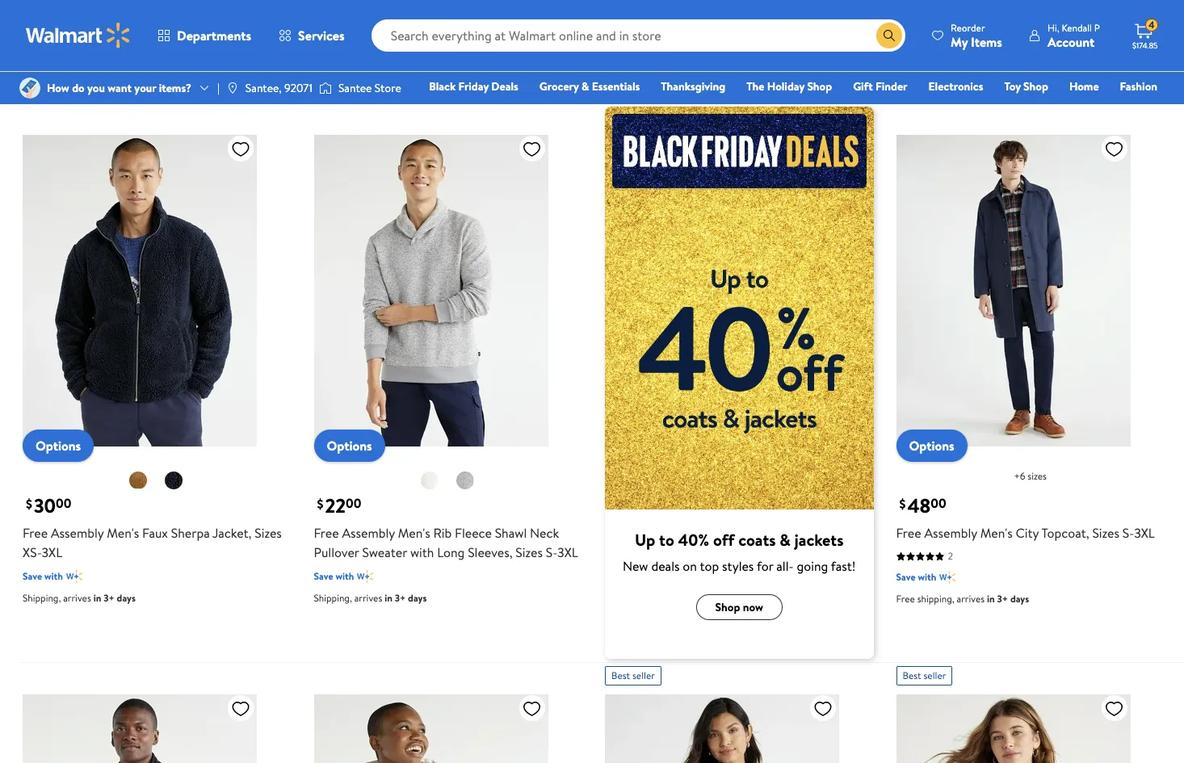 Task type: vqa. For each thing, say whether or not it's contained in the screenshot.
the middle a
no



Task type: describe. For each thing, give the bounding box(es) containing it.
options for 48
[[909, 437, 955, 455]]

3+ up thanksgiving
[[686, 59, 697, 73]]

save up 'finder'
[[896, 57, 916, 71]]

items?
[[159, 80, 191, 96]]

save right fast!
[[896, 570, 916, 584]]

3x
[[363, 11, 377, 29]]

days down 'free assembly men's rib fleece shawl neck pullover sweater with long sleeves, sizes s-3xl'
[[408, 591, 427, 605]]

your
[[134, 80, 156, 96]]

add to favorites list, free assembly men's rib fleece shawl neck pullover sweater with long sleeves, sizes s-3xl image
[[522, 139, 542, 159]]

time and tru women's honeycomb knit gift set with beanie, scarf and pop top gloves, 3-piece
[[896, 12, 1164, 49]]

fleece
[[455, 524, 492, 542]]

oatmeal heather image
[[420, 471, 439, 490]]

reorder my items
[[951, 21, 1002, 50]]

with inside time and tru women's honeycomb knit gift set with beanie, scarf and pop top gloves, 3-piece
[[896, 32, 920, 49]]

women's for time and tru women's chevron puffer jacket, sizes xs-3x
[[387, 0, 438, 10]]

bronze brown image
[[129, 471, 148, 490]]

santee, 92071
[[245, 80, 313, 96]]

free assembly women's oversized teddy coat, sizes xs-xxxl
[[23, 0, 285, 29]]

 image for santee store
[[319, 80, 332, 96]]

ls
[[689, 0, 701, 10]]

sizes right the topcoat, on the bottom of the page
[[1092, 524, 1120, 542]]

top
[[1047, 32, 1067, 49]]

00 for 48
[[931, 495, 946, 513]]

+6
[[1014, 469, 1025, 483]]

days down free assembly men's faux sherpa jacket, sizes xs-3xl
[[117, 591, 136, 605]]

essentials
[[592, 78, 640, 95]]

the holiday shop link
[[739, 78, 839, 95]]

seller for free assembly women's cable knit crewneck sweater, midweight, sizes xs-xxxl image
[[924, 669, 946, 682]]

days left black
[[408, 79, 427, 93]]

|
[[217, 80, 220, 96]]

$ 30 00
[[26, 492, 71, 519]]

navy blazer image
[[164, 471, 184, 490]]

40%
[[678, 529, 709, 551]]

add to favorites list, free assembly women's cable knit crewneck sweater, midweight, sizes xs-xxxl image
[[1105, 699, 1124, 719]]

free assembly men's city topcoat, sizes s-3xl image
[[896, 133, 1130, 449]]

jacket, inside time and tru women's chevron puffer jacket, sizes xs-3x
[[530, 0, 569, 10]]

add to favorites list, free assembly men's faux sherpa jacket, sizes xs-3xl image
[[231, 139, 250, 159]]

xs- for free assembly men's faux sherpa jacket, sizes xs-3xl
[[23, 544, 42, 561]]

registry link
[[964, 100, 1020, 118]]

kendall
[[1062, 21, 1092, 34]]

walmart plus image down pullover
[[357, 569, 373, 585]]

long
[[437, 544, 465, 561]]

the holiday shop
[[747, 78, 832, 95]]

thanksgiving link
[[654, 78, 733, 95]]

30
[[34, 492, 56, 519]]

sherpa
[[171, 524, 210, 542]]

2
[[948, 549, 953, 563]]

days up 'thanksgiving' link
[[699, 59, 718, 73]]

1 horizontal spatial free shipping, arrives in 3+ days
[[896, 592, 1029, 606]]

3xl inside 'free assembly men's rib fleece shawl neck pullover sweater with long sleeves, sizes s-3xl'
[[557, 544, 578, 561]]

how
[[47, 80, 69, 96]]

teddy
[[219, 0, 251, 10]]

up to 40% off coats & jackets new deals on top styles for all- going fast!
[[623, 529, 856, 575]]

sleeves,
[[468, 544, 513, 561]]

free assembly men's city topcoat, sizes s-3xl
[[896, 524, 1155, 542]]

options link for 30
[[23, 430, 94, 462]]

in down free assembly men's city topcoat, sizes s-3xl
[[987, 592, 995, 606]]

Search search field
[[371, 19, 906, 52]]

save with for shipping, walmart plus icon
[[23, 57, 63, 71]]

friday
[[458, 78, 489, 95]]

santee
[[338, 80, 372, 96]]

departments
[[177, 27, 251, 44]]

sweater inside 'free assembly men's rib fleece shawl neck pullover sweater with long sleeves, sizes s-3xl'
[[362, 544, 407, 561]]

assembly inside the free assembly ls square mixed cable knit sweater
[[633, 0, 686, 10]]

xs- inside time and tru women's chevron puffer jacket, sizes xs-3x
[[344, 11, 363, 29]]

top
[[700, 557, 719, 575]]

with up santee on the left top of the page
[[336, 57, 354, 71]]

walmart plus image up 'thanksgiving' link
[[648, 36, 665, 53]]

departments button
[[144, 16, 265, 55]]

honeycomb
[[1023, 12, 1091, 30]]

set
[[1145, 12, 1164, 30]]

reorder
[[951, 21, 985, 34]]

jackets
[[795, 529, 844, 551]]

chevron
[[441, 0, 489, 10]]

santee store
[[338, 80, 401, 96]]

topcoat,
[[1042, 524, 1089, 542]]

free for free assembly men's faux sherpa jacket, sizes xs-3xl
[[23, 524, 48, 542]]

days down free assembly men's city topcoat, sizes s-3xl
[[1010, 592, 1029, 606]]

walmart plus image up electronics at the top
[[940, 57, 956, 73]]

3+ down free assembly men's city topcoat, sizes s-3xl
[[997, 592, 1008, 606]]

add to favorites list, love & sports women's puffer jacket with hood, sizes xs-3xl image
[[522, 699, 542, 719]]

3+ down free assembly men's faux sherpa jacket, sizes xs-3xl
[[104, 591, 114, 605]]

women's inside free assembly women's oversized teddy coat, sizes xs-xxxl
[[107, 0, 157, 10]]

3+ right you
[[124, 79, 135, 93]]

best for free assembly women's 90's v-neck cardigan sweater, lightweight, sizes xs-xxxl image
[[611, 669, 630, 682]]

free assembly men's microfleece full zip mock neck jacket, sizes xs-3xl image
[[23, 692, 257, 763]]

toy shop link
[[997, 78, 1056, 95]]

$ for 48
[[899, 495, 906, 513]]

time for time and tru women's honeycomb knit gift set with beanie, scarf and pop top gloves, 3-piece
[[896, 12, 923, 30]]

2 horizontal spatial 3xl
[[1134, 524, 1155, 542]]

3+ left black
[[395, 79, 406, 93]]

1 vertical spatial shipping,
[[917, 592, 954, 606]]

fashion
[[1120, 78, 1158, 95]]

3-
[[1114, 32, 1126, 49]]

black
[[429, 78, 456, 95]]

registry
[[972, 101, 1013, 117]]

jacket, inside free assembly men's faux sherpa jacket, sizes xs-3xl
[[212, 524, 252, 542]]

styles
[[722, 557, 754, 575]]

sizes inside free assembly men's faux sherpa jacket, sizes xs-3xl
[[255, 524, 282, 542]]

22
[[325, 492, 346, 519]]

deals
[[651, 557, 680, 575]]

faux
[[142, 524, 168, 542]]

time for time and tru women's chevron puffer jacket, sizes xs-3x
[[314, 0, 341, 10]]

fashion registry
[[972, 78, 1158, 117]]

coats
[[738, 529, 776, 551]]

options link for 22
[[314, 430, 385, 462]]

sizes inside 'free assembly men's rib fleece shawl neck pullover sweater with long sleeves, sizes s-3xl'
[[516, 544, 543, 561]]

free for free assembly ls square mixed cable knit sweater
[[605, 0, 630, 10]]

walmart+ link
[[1102, 100, 1165, 118]]

city
[[1016, 524, 1039, 542]]

options for 22
[[327, 437, 372, 455]]

and for beanie,
[[926, 12, 947, 30]]

fast!
[[831, 557, 856, 575]]

going
[[797, 557, 828, 575]]

save with for walmart plus image under 591 on the top of page
[[314, 57, 354, 71]]

3xl inside free assembly men's faux sherpa jacket, sizes xs-3xl
[[42, 544, 62, 561]]

men's for 22
[[398, 524, 430, 542]]

best for free assembly women's cable knit crewneck sweater, midweight, sizes xs-xxxl image
[[903, 669, 921, 682]]

hi,
[[1048, 21, 1059, 34]]

4
[[1149, 18, 1155, 32]]

finder
[[876, 78, 908, 95]]

grocery & essentials link
[[532, 78, 647, 95]]

sizes inside time and tru women's chevron puffer jacket, sizes xs-3x
[[314, 11, 341, 29]]

services
[[298, 27, 345, 44]]

one
[[1034, 101, 1058, 117]]

assembly for 22
[[342, 524, 395, 542]]

with up essentials
[[627, 37, 645, 51]]

free for free assembly men's rib fleece shawl neck pullover sweater with long sleeves, sizes s-3xl
[[314, 524, 339, 542]]

pullover
[[314, 544, 359, 561]]

free for free assembly women's oversized teddy coat, sizes xs-xxxl
[[23, 0, 48, 10]]

gift finder link
[[846, 78, 915, 95]]

save down the '30'
[[23, 570, 42, 583]]

neck
[[530, 524, 559, 542]]

walmart+
[[1109, 101, 1158, 117]]

0 horizontal spatial shipping,
[[44, 79, 81, 93]]

women's for time and tru women's honeycomb knit gift set with beanie, scarf and pop top gloves, 3-piece
[[970, 12, 1020, 30]]

black friday deals
[[429, 78, 518, 95]]

free assembly men's rib fleece shawl neck pullover sweater with long sleeves, sizes s-3xl image
[[314, 133, 548, 449]]



Task type: locate. For each thing, give the bounding box(es) containing it.
1 vertical spatial and
[[926, 12, 947, 30]]

do
[[72, 80, 85, 96]]

00 inside $ 22 00
[[346, 495, 361, 513]]

xs- for free assembly women's oversized teddy coat, sizes xs-xxxl
[[53, 11, 72, 29]]

walmart plus image for shipping,
[[66, 57, 82, 73]]

scarf
[[967, 32, 996, 49]]

& inside grocery & essentials link
[[582, 78, 589, 95]]

women's left chevron in the top of the page
[[387, 0, 438, 10]]

options
[[36, 437, 81, 455], [327, 437, 372, 455], [909, 437, 955, 455]]

how do you want your items?
[[47, 80, 191, 96]]

xxxl
[[72, 11, 100, 29]]

0 horizontal spatial 00
[[56, 495, 71, 513]]

save with for walmart plus image above 'thanksgiving' link
[[605, 37, 645, 51]]

sizes
[[1028, 469, 1047, 483]]

s-
[[1123, 524, 1134, 542], [546, 544, 557, 561]]

3+ up registry link
[[977, 79, 988, 93]]

electronics
[[929, 78, 983, 95]]

free assembly men's faux sherpa jacket, sizes xs-3xl
[[23, 524, 282, 561]]

in up thanksgiving
[[676, 59, 684, 73]]

s- right the topcoat, on the bottom of the page
[[1123, 524, 1134, 542]]

free shipping, arrives in 3+ days
[[23, 79, 156, 93], [896, 592, 1029, 606]]

men's for 30
[[107, 524, 139, 542]]

sizes left xxxl
[[23, 11, 50, 29]]

0 horizontal spatial gift
[[853, 78, 873, 95]]

1 vertical spatial knit
[[1094, 12, 1117, 30]]

save with up essentials
[[605, 37, 645, 51]]

save
[[605, 37, 624, 51], [23, 57, 42, 71], [314, 57, 333, 71], [896, 57, 916, 71], [23, 570, 42, 583], [314, 570, 333, 583], [896, 570, 916, 584]]

0 horizontal spatial s-
[[546, 544, 557, 561]]

1 horizontal spatial tru
[[949, 12, 967, 30]]

shipping, left you
[[44, 79, 81, 93]]

save with up 'finder'
[[896, 57, 936, 71]]

0 horizontal spatial men's
[[107, 524, 139, 542]]

3xl right the topcoat, on the bottom of the page
[[1134, 524, 1155, 542]]

1 horizontal spatial xs-
[[53, 11, 72, 29]]

with down $ 30 00
[[44, 570, 63, 583]]

1 horizontal spatial women's
[[387, 0, 438, 10]]

2 horizontal spatial options
[[909, 437, 955, 455]]

time up services
[[314, 0, 341, 10]]

in right you
[[113, 79, 121, 93]]

free assembly women's 90's v-neck cardigan sweater, lightweight, sizes xs-xxxl image
[[605, 692, 839, 763]]

men's left rib
[[398, 524, 430, 542]]

1 horizontal spatial shop
[[1024, 78, 1048, 95]]

search icon image
[[883, 29, 896, 42]]

2 horizontal spatial men's
[[980, 524, 1013, 542]]

2 vertical spatial and
[[999, 32, 1019, 49]]

$ left "22"
[[317, 495, 323, 513]]

gift left 'finder'
[[853, 78, 873, 95]]

add to favorites list, free assembly women's 90's v-neck cardigan sweater, lightweight, sizes xs-xxxl image
[[813, 699, 833, 719]]

0 vertical spatial gift
[[1120, 12, 1142, 30]]

tru inside time and tru women's chevron puffer jacket, sizes xs-3x
[[367, 0, 384, 10]]

puffer
[[492, 0, 527, 10]]

0 horizontal spatial free shipping, arrives in 3+ days
[[23, 79, 156, 93]]

shop right the holiday
[[807, 78, 832, 95]]

time right search icon
[[896, 12, 923, 30]]

1 shop from the left
[[807, 78, 832, 95]]

1 vertical spatial free shipping, arrives in 3+ days
[[896, 592, 1029, 606]]

0 horizontal spatial and
[[344, 0, 364, 10]]

1 horizontal spatial best seller
[[903, 669, 946, 682]]

1 horizontal spatial shipping,
[[917, 592, 954, 606]]

0 vertical spatial sweater
[[605, 11, 650, 29]]

1 00 from the left
[[56, 495, 71, 513]]

1 men's from the left
[[107, 524, 139, 542]]

assembly for 30
[[51, 524, 104, 542]]

3 men's from the left
[[980, 524, 1013, 542]]

1 vertical spatial tru
[[949, 12, 967, 30]]

oversized
[[160, 0, 216, 10]]

& up all-
[[780, 529, 791, 551]]

1 horizontal spatial knit
[[1094, 12, 1117, 30]]

1 vertical spatial sweater
[[362, 544, 407, 561]]

 image
[[19, 78, 40, 99]]

3 00 from the left
[[931, 495, 946, 513]]

3 options from the left
[[909, 437, 955, 455]]

free inside free assembly men's faux sherpa jacket, sizes xs-3xl
[[23, 524, 48, 542]]

1 horizontal spatial  image
[[319, 80, 332, 96]]

assembly up pullover
[[342, 524, 395, 542]]

save with for walmart plus image under pullover
[[314, 570, 354, 583]]

Walmart Site-Wide search field
[[371, 19, 906, 52]]

assembly left ls
[[633, 0, 686, 10]]

sweater
[[605, 11, 650, 29], [362, 544, 407, 561]]

3+
[[686, 59, 697, 73], [124, 79, 135, 93], [395, 79, 406, 93], [977, 79, 988, 93], [104, 591, 114, 605], [395, 591, 406, 605], [997, 592, 1008, 606]]

in up registry
[[967, 79, 975, 93]]

1 horizontal spatial jacket,
[[530, 0, 569, 10]]

women's inside time and tru women's chevron puffer jacket, sizes xs-3x
[[387, 0, 438, 10]]

knit up '3-'
[[1094, 12, 1117, 30]]

shop right toy
[[1024, 78, 1048, 95]]

0 horizontal spatial  image
[[226, 82, 239, 95]]

assembly inside free assembly women's oversized teddy coat, sizes xs-xxxl
[[51, 0, 104, 10]]

walmart image
[[26, 23, 131, 48]]

options link up $ 22 00
[[314, 430, 385, 462]]

sweater right pullover
[[362, 544, 407, 561]]

save with down services
[[314, 57, 354, 71]]

$ left the '30'
[[26, 495, 32, 513]]

black friday is here image
[[605, 107, 874, 510]]

save with down the 48
[[896, 570, 936, 584]]

2 best seller from the left
[[903, 669, 946, 682]]

home link
[[1062, 78, 1106, 95]]

xs- inside free assembly women's oversized teddy coat, sizes xs-xxxl
[[53, 11, 72, 29]]

1 vertical spatial gift
[[853, 78, 873, 95]]

tru for beanie,
[[949, 12, 967, 30]]

services button
[[265, 16, 358, 55]]

and inside time and tru women's chevron puffer jacket, sizes xs-3x
[[344, 0, 364, 10]]

rib
[[433, 524, 452, 542]]

0 vertical spatial knit
[[818, 0, 840, 10]]

0 horizontal spatial knit
[[818, 0, 840, 10]]

1 seller from the left
[[632, 669, 655, 682]]

gloves,
[[1070, 32, 1111, 49]]

0 horizontal spatial women's
[[107, 0, 157, 10]]

3 options link from the left
[[896, 430, 967, 462]]

$ for 30
[[26, 495, 32, 513]]

2 seller from the left
[[924, 669, 946, 682]]

tru up 3x in the top left of the page
[[367, 0, 384, 10]]

save down walmart image
[[23, 57, 42, 71]]

3 $ from the left
[[899, 495, 906, 513]]

$
[[26, 495, 32, 513], [317, 495, 323, 513], [899, 495, 906, 513]]

1 horizontal spatial s-
[[1123, 524, 1134, 542]]

days
[[699, 59, 718, 73], [137, 79, 156, 93], [408, 79, 427, 93], [990, 79, 1009, 93], [117, 591, 136, 605], [408, 591, 427, 605], [1010, 592, 1029, 606]]

0 horizontal spatial options
[[36, 437, 81, 455]]

add to favorites list, free assembly men's microfleece full zip mock neck jacket, sizes xs-3xl image
[[231, 699, 250, 719]]

in down 'free assembly men's rib fleece shawl neck pullover sweater with long sleeves, sizes s-3xl'
[[385, 591, 392, 605]]

0 vertical spatial s-
[[1123, 524, 1134, 542]]

shipping,
[[44, 79, 81, 93], [917, 592, 954, 606]]

0 vertical spatial time
[[314, 0, 341, 10]]

3xl down $ 30 00
[[42, 544, 62, 561]]

2 horizontal spatial options link
[[896, 430, 967, 462]]

2 options link from the left
[[314, 430, 385, 462]]

up
[[635, 529, 655, 551]]

free assembly men's faux sherpa jacket, sizes xs-3xl image
[[23, 133, 257, 449]]

2 horizontal spatial $
[[899, 495, 906, 513]]

women's up the items
[[970, 12, 1020, 30]]

1 horizontal spatial and
[[926, 12, 947, 30]]

1 horizontal spatial options
[[327, 437, 372, 455]]

save up essentials
[[605, 37, 624, 51]]

0 vertical spatial and
[[344, 0, 364, 10]]

new
[[623, 557, 648, 575]]

beanie,
[[923, 32, 964, 49]]

women's left "oversized"
[[107, 0, 157, 10]]

0 vertical spatial &
[[582, 78, 589, 95]]

assembly inside free assembly men's faux sherpa jacket, sizes xs-3xl
[[51, 524, 104, 542]]

xs- up how
[[53, 11, 72, 29]]

free inside 'free assembly men's rib fleece shawl neck pullover sweater with long sleeves, sizes s-3xl'
[[314, 524, 339, 542]]

salt n pepper image
[[455, 471, 475, 490]]

and up 3x in the top left of the page
[[344, 0, 364, 10]]

shipping, for walmart plus icon associated with arrives
[[23, 591, 61, 605]]

clear search field text image
[[857, 29, 870, 42]]

options up $ 48 00 at the bottom right
[[909, 437, 955, 455]]

2 horizontal spatial women's
[[970, 12, 1020, 30]]

assembly up xxxl
[[51, 0, 104, 10]]

0 horizontal spatial best
[[611, 669, 630, 682]]

home
[[1069, 78, 1099, 95]]

2 $ from the left
[[317, 495, 323, 513]]

xs- up santee on the left top of the page
[[344, 11, 363, 29]]

love & sports women's puffer jacket with hood, sizes xs-3xl image
[[314, 692, 548, 763]]

to
[[659, 529, 674, 551]]

1 $ from the left
[[26, 495, 32, 513]]

best seller
[[611, 669, 655, 682], [903, 669, 946, 682]]

p
[[1094, 21, 1100, 34]]

0 horizontal spatial $
[[26, 495, 32, 513]]

1 horizontal spatial gift
[[1120, 12, 1142, 30]]

time
[[314, 0, 341, 10], [896, 12, 923, 30]]

gift inside time and tru women's honeycomb knit gift set with beanie, scarf and pop top gloves, 3-piece
[[1120, 12, 1142, 30]]

sizes inside free assembly women's oversized teddy coat, sizes xs-xxxl
[[23, 11, 50, 29]]

seller for free assembly women's 90's v-neck cardigan sweater, lightweight, sizes xs-xxxl image
[[632, 669, 655, 682]]

coat,
[[255, 0, 285, 10]]

0 horizontal spatial &
[[582, 78, 589, 95]]

1 vertical spatial jacket,
[[212, 524, 252, 542]]

in
[[676, 59, 684, 73], [113, 79, 121, 93], [385, 79, 392, 93], [967, 79, 975, 93], [93, 591, 101, 605], [385, 591, 392, 605], [987, 592, 995, 606]]

0 vertical spatial tru
[[367, 0, 384, 10]]

xs- down the '30'
[[23, 544, 42, 561]]

women's inside time and tru women's honeycomb knit gift set with beanie, scarf and pop top gloves, 3-piece
[[970, 12, 1020, 30]]

free assembly ls square mixed cable knit sweater
[[605, 0, 840, 29]]

591
[[366, 36, 379, 50]]

holiday
[[767, 78, 805, 95]]

0 horizontal spatial seller
[[632, 669, 655, 682]]

shawl
[[495, 524, 527, 542]]

& right grocery
[[582, 78, 589, 95]]

save down pullover
[[314, 570, 333, 583]]

0 horizontal spatial 3xl
[[42, 544, 62, 561]]

walmart plus image down $ 30 00
[[66, 569, 82, 585]]

0 horizontal spatial tru
[[367, 0, 384, 10]]

thanksgiving
[[661, 78, 726, 95]]

gift finder
[[853, 78, 908, 95]]

walmart plus image down 12
[[66, 57, 82, 73]]

$ inside $ 30 00
[[26, 495, 32, 513]]

shipping, down 2
[[917, 592, 954, 606]]

3xl down neck
[[557, 544, 578, 561]]

with down rib
[[410, 544, 434, 561]]

men's for 48
[[980, 524, 1013, 542]]

options link up $ 48 00 at the bottom right
[[896, 430, 967, 462]]

and left pop
[[999, 32, 1019, 49]]

for
[[757, 557, 773, 575]]

1 horizontal spatial time
[[896, 12, 923, 30]]

tru for 3x
[[367, 0, 384, 10]]

1 best from the left
[[611, 669, 630, 682]]

&
[[582, 78, 589, 95], [780, 529, 791, 551]]

0 horizontal spatial time
[[314, 0, 341, 10]]

sizes down neck
[[516, 544, 543, 561]]

with down pullover
[[336, 570, 354, 583]]

gift left 4
[[1120, 12, 1142, 30]]

walmart plus image for arrives
[[66, 569, 82, 585]]

1 horizontal spatial men's
[[398, 524, 430, 542]]

walmart plus image
[[648, 36, 665, 53], [357, 57, 373, 73], [940, 57, 956, 73], [357, 569, 373, 585]]

1 horizontal spatial &
[[780, 529, 791, 551]]

with inside 'free assembly men's rib fleece shawl neck pullover sweater with long sleeves, sizes s-3xl'
[[410, 544, 434, 561]]

debit
[[1061, 101, 1088, 117]]

cable
[[782, 0, 815, 10]]

save with down the '30'
[[23, 570, 63, 583]]

+6 sizes
[[1014, 469, 1047, 483]]

s- down neck
[[546, 544, 557, 561]]

with down beanie,
[[918, 57, 936, 71]]

sweater inside the free assembly ls square mixed cable knit sweater
[[605, 11, 650, 29]]

 image for santee, 92071
[[226, 82, 239, 95]]

time and tru women's chevron puffer jacket, sizes xs-3x
[[314, 0, 569, 29]]

0 horizontal spatial best seller
[[611, 669, 655, 682]]

gift inside gift finder link
[[853, 78, 873, 95]]

$ for 22
[[317, 495, 323, 513]]

free inside the free assembly ls square mixed cable knit sweater
[[605, 0, 630, 10]]

add to favorites list, free assembly men's city topcoat, sizes s-3xl image
[[1105, 139, 1124, 159]]

0 horizontal spatial jacket,
[[212, 524, 252, 542]]

4 $174.85
[[1132, 18, 1158, 51]]

92071
[[284, 80, 313, 96]]

knit right cable on the top of the page
[[818, 0, 840, 10]]

jacket, right puffer
[[530, 0, 569, 10]]

assembly inside 'free assembly men's rib fleece shawl neck pullover sweater with long sleeves, sizes s-3xl'
[[342, 524, 395, 542]]

want
[[108, 80, 132, 96]]

and for 3x
[[344, 0, 364, 10]]

& inside up to 40% off coats & jackets new deals on top styles for all- going fast!
[[780, 529, 791, 551]]

0 vertical spatial free shipping, arrives in 3+ days
[[23, 79, 156, 93]]

one debit link
[[1026, 100, 1096, 118]]

2 options from the left
[[327, 437, 372, 455]]

0 horizontal spatial shop
[[807, 78, 832, 95]]

options up $ 22 00
[[327, 437, 372, 455]]

with right search icon
[[896, 32, 920, 49]]

1 horizontal spatial 00
[[346, 495, 361, 513]]

free inside free assembly women's oversized teddy coat, sizes xs-xxxl
[[23, 0, 48, 10]]

options link for 48
[[896, 430, 967, 462]]

$ 48 00
[[899, 492, 946, 519]]

men's left faux
[[107, 524, 139, 542]]

0 horizontal spatial sweater
[[362, 544, 407, 561]]

assembly down $ 30 00
[[51, 524, 104, 542]]

1 horizontal spatial seller
[[924, 669, 946, 682]]

1 horizontal spatial best
[[903, 669, 921, 682]]

jacket,
[[530, 0, 569, 10], [212, 524, 252, 542]]

$ inside $ 48 00
[[899, 495, 906, 513]]

free for free assembly men's city topcoat, sizes s-3xl
[[896, 524, 921, 542]]

sizes left 3x in the top left of the page
[[314, 11, 341, 29]]

48
[[907, 492, 931, 519]]

in right santee on the left top of the page
[[385, 79, 392, 93]]

assembly up 2
[[924, 524, 977, 542]]

days right want
[[137, 79, 156, 93]]

electronics link
[[921, 78, 991, 95]]

sweater up essentials
[[605, 11, 650, 29]]

best seller for free assembly women's 90's v-neck cardigan sweater, lightweight, sizes xs-xxxl image
[[611, 669, 655, 682]]

save with down pullover
[[314, 570, 354, 583]]

 image right | on the top of the page
[[226, 82, 239, 95]]

1 best seller from the left
[[611, 669, 655, 682]]

options up $ 30 00
[[36, 437, 81, 455]]

1 horizontal spatial options link
[[314, 430, 385, 462]]

options link
[[23, 430, 94, 462], [314, 430, 385, 462], [896, 430, 967, 462]]

$ 22 00
[[317, 492, 361, 519]]

2 men's from the left
[[398, 524, 430, 542]]

shipping, for walmart plus image under 591 on the top of page
[[314, 79, 352, 93]]

1 vertical spatial time
[[896, 12, 923, 30]]

2 horizontal spatial 00
[[931, 495, 946, 513]]

1 horizontal spatial $
[[317, 495, 323, 513]]

1 vertical spatial &
[[780, 529, 791, 551]]

you
[[87, 80, 105, 96]]

pop
[[1023, 32, 1044, 49]]

$ inside $ 22 00
[[317, 495, 323, 513]]

tru inside time and tru women's honeycomb knit gift set with beanie, scarf and pop top gloves, 3-piece
[[949, 12, 967, 30]]

0 horizontal spatial options link
[[23, 430, 94, 462]]

2 shop from the left
[[1024, 78, 1048, 95]]

time inside time and tru women's chevron puffer jacket, sizes xs-3x
[[314, 0, 341, 10]]

shipping, for walmart plus image under pullover
[[314, 591, 352, 605]]

free assembly women's cable knit crewneck sweater, midweight, sizes xs-xxxl image
[[896, 692, 1130, 763]]

3+ down 'free assembly men's rib fleece shawl neck pullover sweater with long sleeves, sizes s-3xl'
[[395, 591, 406, 605]]

knit inside time and tru women's honeycomb knit gift set with beanie, scarf and pop top gloves, 3-piece
[[1094, 12, 1117, 30]]

save with up how
[[23, 57, 63, 71]]

 image right 92071
[[319, 80, 332, 96]]

1 vertical spatial s-
[[546, 544, 557, 561]]

hi, kendall p account
[[1048, 21, 1100, 50]]

men's inside 'free assembly men's rib fleece shawl neck pullover sweater with long sleeves, sizes s-3xl'
[[398, 524, 430, 542]]

with down $ 48 00 at the bottom right
[[918, 570, 936, 584]]

00 for 30
[[56, 495, 71, 513]]

best seller for free assembly women's cable knit crewneck sweater, midweight, sizes xs-xxxl image
[[903, 669, 946, 682]]

 image
[[319, 80, 332, 96], [226, 82, 239, 95]]

save with for walmart plus icon associated with arrives
[[23, 570, 63, 583]]

black friday deals link
[[422, 78, 526, 95]]

assembly for 48
[[924, 524, 977, 542]]

0 vertical spatial jacket,
[[530, 0, 569, 10]]

00 inside $ 48 00
[[931, 495, 946, 513]]

2 best from the left
[[903, 669, 921, 682]]

save with for walmart plus icon below 2
[[896, 570, 936, 584]]

mixed
[[745, 0, 779, 10]]

walmart plus image down 591 on the top of page
[[357, 57, 373, 73]]

walmart plus image down 2
[[940, 570, 956, 586]]

and up beanie,
[[926, 12, 947, 30]]

$174.85
[[1132, 40, 1158, 51]]

1 options link from the left
[[23, 430, 94, 462]]

items
[[971, 33, 1002, 50]]

xs- inside free assembly men's faux sherpa jacket, sizes xs-3xl
[[23, 544, 42, 561]]

with up how
[[44, 57, 63, 71]]

1 options from the left
[[36, 437, 81, 455]]

women's
[[107, 0, 157, 10], [387, 0, 438, 10], [970, 12, 1020, 30]]

my
[[951, 33, 968, 50]]

1 horizontal spatial 3xl
[[557, 544, 578, 561]]

options for 30
[[36, 437, 81, 455]]

tru up my
[[949, 12, 967, 30]]

square
[[704, 0, 742, 10]]

00 for 22
[[346, 495, 361, 513]]

men's left the city
[[980, 524, 1013, 542]]

2 horizontal spatial and
[[999, 32, 1019, 49]]

save with for walmart plus image over electronics at the top
[[896, 57, 936, 71]]

0 horizontal spatial xs-
[[23, 544, 42, 561]]

2 horizontal spatial xs-
[[344, 11, 363, 29]]

days up registry link
[[990, 79, 1009, 93]]

00 inside $ 30 00
[[56, 495, 71, 513]]

in down free assembly men's faux sherpa jacket, sizes xs-3xl
[[93, 591, 101, 605]]

shipping,
[[605, 59, 643, 73], [314, 79, 352, 93], [896, 79, 934, 93], [23, 591, 61, 605], [314, 591, 352, 605]]

s- inside 'free assembly men's rib fleece shawl neck pullover sweater with long sleeves, sizes s-3xl'
[[546, 544, 557, 561]]

0 vertical spatial shipping,
[[44, 79, 81, 93]]

men's inside free assembly men's faux sherpa jacket, sizes xs-3xl
[[107, 524, 139, 542]]

time inside time and tru women's honeycomb knit gift set with beanie, scarf and pop top gloves, 3-piece
[[896, 12, 923, 30]]

account
[[1048, 33, 1095, 50]]

save down services
[[314, 57, 333, 71]]

on
[[683, 557, 697, 575]]

knit inside the free assembly ls square mixed cable knit sweater
[[818, 0, 840, 10]]

1 horizontal spatial sweater
[[605, 11, 650, 29]]

piece
[[1126, 32, 1156, 49]]

toy shop
[[1004, 78, 1048, 95]]

sizes right sherpa
[[255, 524, 282, 542]]

2 00 from the left
[[346, 495, 361, 513]]

12
[[74, 36, 83, 50]]

grocery & essentials
[[539, 78, 640, 95]]

walmart plus image
[[66, 57, 82, 73], [66, 569, 82, 585], [940, 570, 956, 586]]

fashion link
[[1113, 78, 1165, 95]]



